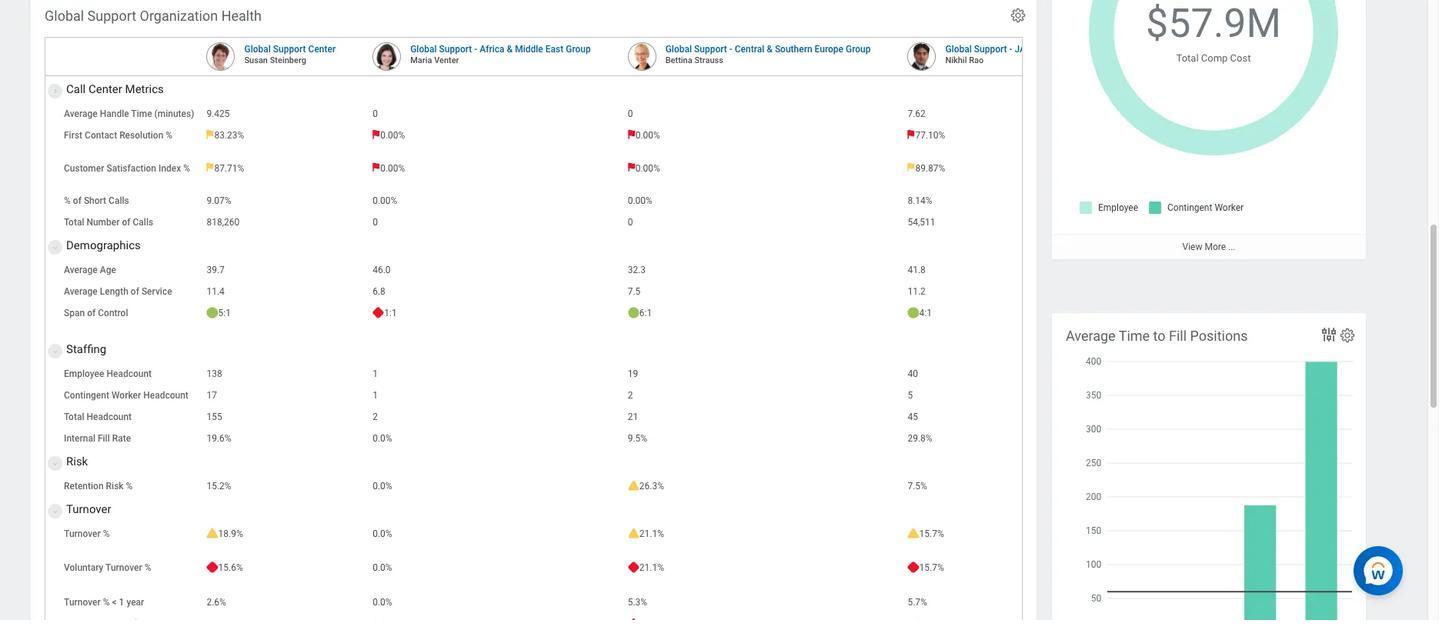 Task type: describe. For each thing, give the bounding box(es) containing it.
9.07%
[[207, 196, 231, 206]]

2 vertical spatial 1
[[119, 597, 124, 608]]

group for global support - africa & middle east group
[[566, 44, 591, 55]]

service
[[142, 286, 172, 297]]

japac
[[1015, 44, 1043, 55]]

45
[[908, 412, 918, 423]]

21.1% for 18.9%
[[640, 529, 664, 540]]

headcount for employee headcount
[[107, 369, 152, 380]]

% right index
[[183, 163, 190, 174]]

global support - central & southern europe group
[[666, 44, 871, 55]]

health
[[221, 8, 262, 24]]

call
[[66, 82, 86, 96]]

positions
[[1190, 328, 1248, 344]]

internal
[[64, 433, 95, 444]]

year
[[127, 597, 144, 608]]

0.0% for 2.6%
[[373, 597, 392, 608]]

0 vertical spatial 2
[[628, 390, 633, 401]]

average for average time to fill positions
[[1066, 328, 1116, 344]]

0 vertical spatial risk
[[66, 455, 88, 469]]

39.7
[[207, 265, 225, 276]]

15.7% for 15.6%
[[920, 563, 944, 574]]

view more ...
[[1183, 242, 1236, 253]]

support for global support - central & southern europe group
[[694, 44, 727, 55]]

contingent
[[64, 390, 109, 401]]

% of short calls
[[64, 196, 129, 206]]

% down (minutes)
[[166, 130, 173, 141]]

voluntary turnover %
[[64, 563, 151, 574]]

retention
[[64, 481, 104, 492]]

satisfaction
[[107, 163, 156, 174]]

11.2
[[908, 286, 926, 297]]

11.4
[[207, 286, 225, 297]]

collapse image for turnover
[[48, 503, 58, 521]]

calls for total number of calls
[[133, 217, 153, 228]]

first contact resolution %
[[64, 130, 173, 141]]

customer
[[64, 163, 104, 174]]

total for 21
[[64, 412, 84, 423]]

29.8%
[[908, 433, 933, 444]]

susan steinberg
[[244, 56, 306, 66]]

to
[[1154, 328, 1166, 344]]

19
[[628, 369, 638, 380]]

17
[[207, 390, 217, 401]]

voluntary
[[64, 563, 103, 574]]

internal fill rate
[[64, 433, 131, 444]]

average for average handle time (minutes)
[[64, 109, 98, 119]]

average for average length of service
[[64, 286, 98, 297]]

of left short
[[73, 196, 82, 206]]

support inside 'global support - japac group nikhil rao'
[[974, 44, 1007, 55]]

of right span
[[87, 308, 96, 319]]

5:1
[[218, 308, 231, 319]]

rate
[[112, 433, 131, 444]]

5.7%
[[908, 597, 927, 608]]

turnover up the <
[[105, 563, 142, 574]]

first
[[64, 130, 82, 141]]

1 for 17
[[373, 390, 378, 401]]

venter
[[434, 56, 459, 66]]

global support - africa & middle east group
[[410, 44, 591, 55]]

21.1% for 15.6%
[[640, 563, 664, 574]]

18.9%
[[218, 529, 243, 540]]

middle
[[515, 44, 543, 55]]

global support organization health
[[45, 8, 262, 24]]

0 horizontal spatial center
[[88, 82, 122, 96]]

staffing
[[66, 343, 106, 356]]

8.14%
[[908, 196, 933, 206]]

1:1
[[384, 308, 397, 319]]

call center metrics
[[66, 82, 164, 96]]

155
[[207, 412, 222, 423]]

87.71%
[[214, 163, 244, 174]]

40
[[908, 369, 918, 380]]

83.23%
[[214, 130, 244, 141]]

metrics
[[125, 82, 164, 96]]

global for global support - central & southern europe group
[[666, 44, 692, 55]]

21
[[628, 412, 638, 423]]

configure average time to fill positions image
[[1339, 327, 1356, 344]]

6.8
[[373, 286, 386, 297]]

1 horizontal spatial risk
[[106, 481, 124, 492]]

% left short
[[64, 196, 71, 206]]

54,511
[[908, 217, 936, 228]]

4:1
[[920, 308, 932, 319]]

average handle time (minutes)
[[64, 109, 194, 119]]

138
[[207, 369, 222, 380]]

turnover % < 1 year
[[64, 597, 144, 608]]

...
[[1229, 242, 1236, 253]]

$57.9m
[[1146, 0, 1282, 47]]

89.87%
[[916, 163, 946, 174]]

customer satisfaction index %
[[64, 163, 190, 174]]

0 vertical spatial center
[[308, 44, 336, 55]]

global up call
[[45, 8, 84, 24]]

(minutes)
[[154, 109, 194, 119]]

collapse image for risk
[[48, 455, 58, 473]]

global support - africa & middle east group link
[[410, 41, 591, 55]]

total inside $57.9m total comp cost
[[1177, 52, 1199, 64]]

1 horizontal spatial fill
[[1169, 328, 1187, 344]]

5
[[908, 390, 913, 401]]

configure and view chart data image
[[1320, 326, 1339, 344]]

- for central
[[730, 44, 733, 55]]

span
[[64, 308, 85, 319]]

bettina
[[666, 56, 693, 66]]

maria
[[410, 56, 432, 66]]

view
[[1183, 242, 1203, 253]]

resolution
[[119, 130, 163, 141]]

handle
[[100, 109, 129, 119]]

group inside 'global support - japac group nikhil rao'
[[1046, 44, 1071, 55]]

average for average age
[[64, 265, 98, 276]]

global support - central & southern europe group link
[[666, 41, 871, 55]]

number
[[87, 217, 120, 228]]



Task type: vqa. For each thing, say whether or not it's contained in the screenshot.


Task type: locate. For each thing, give the bounding box(es) containing it.
0.0%
[[373, 433, 392, 444], [373, 481, 392, 492], [373, 529, 392, 540], [373, 563, 392, 574], [373, 597, 392, 608]]

span of control
[[64, 308, 128, 319]]

% left the <
[[103, 597, 110, 608]]

1 vertical spatial 21.1%
[[640, 563, 664, 574]]

support up rao
[[974, 44, 1007, 55]]

& right africa
[[507, 44, 513, 55]]

bettina strauss
[[666, 56, 723, 66]]

2 horizontal spatial -
[[1010, 44, 1013, 55]]

32.3
[[628, 265, 646, 276]]

short
[[84, 196, 106, 206]]

global up maria
[[410, 44, 437, 55]]

employee headcount
[[64, 369, 152, 380]]

1 horizontal spatial calls
[[133, 217, 153, 228]]

0 vertical spatial total
[[1177, 52, 1199, 64]]

support left organization
[[87, 8, 136, 24]]

strauss
[[695, 56, 723, 66]]

turnover %
[[64, 529, 110, 540]]

1 21.1% from the top
[[640, 529, 664, 540]]

southern
[[775, 44, 813, 55]]

0.0% for 15.2%
[[373, 481, 392, 492]]

headcount for total headcount
[[87, 412, 132, 423]]

group inside "link"
[[566, 44, 591, 55]]

9.5%
[[628, 433, 647, 444]]

1 collapse image from the top
[[48, 239, 58, 257]]

0 horizontal spatial risk
[[66, 455, 88, 469]]

age
[[100, 265, 116, 276]]

index
[[159, 163, 181, 174]]

risk
[[66, 455, 88, 469], [106, 481, 124, 492]]

of
[[73, 196, 82, 206], [122, 217, 131, 228], [131, 286, 139, 297], [87, 308, 96, 319]]

support up venter
[[439, 44, 472, 55]]

2 & from the left
[[767, 44, 773, 55]]

% right voluntary
[[145, 563, 151, 574]]

total up internal
[[64, 412, 84, 423]]

global support center
[[244, 44, 336, 55]]

1 - from the left
[[474, 44, 477, 55]]

total left number
[[64, 217, 84, 228]]

818,260
[[207, 217, 240, 228]]

9.425
[[207, 109, 230, 119]]

2
[[628, 390, 633, 401], [373, 412, 378, 423]]

global up bettina
[[666, 44, 692, 55]]

contingent worker headcount
[[64, 390, 188, 401]]

& right central
[[767, 44, 773, 55]]

0 vertical spatial headcount
[[107, 369, 152, 380]]

average left age
[[64, 265, 98, 276]]

global inside 'global support - japac group nikhil rao'
[[946, 44, 972, 55]]

1 vertical spatial 2
[[373, 412, 378, 423]]

% right retention
[[126, 481, 133, 492]]

15.7% down 7.5%
[[920, 529, 944, 540]]

1 vertical spatial center
[[88, 82, 122, 96]]

support inside "link"
[[439, 44, 472, 55]]

headcount right the worker
[[143, 390, 188, 401]]

0 vertical spatial collapse image
[[48, 455, 58, 473]]

41.8
[[908, 265, 926, 276]]

risk down internal
[[66, 455, 88, 469]]

average left to
[[1066, 328, 1116, 344]]

- left central
[[730, 44, 733, 55]]

fill
[[1169, 328, 1187, 344], [98, 433, 110, 444]]

collapse image for demographics
[[48, 239, 58, 257]]

&
[[507, 44, 513, 55], [767, 44, 773, 55]]

1 0.0% from the top
[[373, 433, 392, 444]]

1 vertical spatial 1
[[373, 390, 378, 401]]

46.0
[[373, 265, 391, 276]]

5 0.0% from the top
[[373, 597, 392, 608]]

group right east
[[566, 44, 591, 55]]

1 vertical spatial fill
[[98, 433, 110, 444]]

- inside 'global support - japac group nikhil rao'
[[1010, 44, 1013, 55]]

global up susan at the left of page
[[244, 44, 271, 55]]

0 vertical spatial 15.7%
[[920, 529, 944, 540]]

collapse image
[[48, 455, 58, 473], [48, 503, 58, 521]]

steinberg
[[270, 56, 306, 66]]

average up first on the top
[[64, 109, 98, 119]]

77.10%
[[916, 130, 946, 141]]

- left japac
[[1010, 44, 1013, 55]]

global support - japac group nikhil rao
[[946, 44, 1071, 66]]

risk right retention
[[106, 481, 124, 492]]

support for global support - africa & middle east group
[[439, 44, 472, 55]]

worker
[[112, 390, 141, 401]]

organization
[[140, 8, 218, 24]]

collapse image
[[48, 239, 58, 257], [48, 343, 58, 361]]

turnover for turnover
[[66, 503, 111, 517]]

2 collapse image from the top
[[48, 343, 58, 361]]

support up steinberg
[[273, 44, 306, 55]]

& inside "link"
[[507, 44, 513, 55]]

collapse image for staffing
[[48, 343, 58, 361]]

configure global support organization health image
[[1010, 7, 1027, 24]]

average time to fill positions
[[1066, 328, 1248, 344]]

cost
[[1231, 52, 1251, 64]]

group right japac
[[1046, 44, 1071, 55]]

2 collapse image from the top
[[48, 503, 58, 521]]

length
[[100, 286, 128, 297]]

2 21.1% from the top
[[640, 563, 664, 574]]

0 vertical spatial time
[[131, 109, 152, 119]]

support for global support center
[[273, 44, 306, 55]]

15.7% for 18.9%
[[920, 529, 944, 540]]

15.6%
[[218, 563, 243, 574]]

central
[[735, 44, 765, 55]]

average age
[[64, 265, 116, 276]]

0 horizontal spatial group
[[566, 44, 591, 55]]

2.6%
[[207, 597, 226, 608]]

1 horizontal spatial -
[[730, 44, 733, 55]]

headcount up the worker
[[107, 369, 152, 380]]

0 vertical spatial collapse image
[[48, 239, 58, 257]]

global for global support - africa & middle east group
[[410, 44, 437, 55]]

1 vertical spatial headcount
[[143, 390, 188, 401]]

1 & from the left
[[507, 44, 513, 55]]

3 0.0% from the top
[[373, 529, 392, 540]]

of right length
[[131, 286, 139, 297]]

4 0.0% from the top
[[373, 563, 392, 574]]

1 vertical spatial risk
[[106, 481, 124, 492]]

7.5
[[628, 286, 641, 297]]

0 horizontal spatial &
[[507, 44, 513, 55]]

group for global support - central & southern europe group
[[846, 44, 871, 55]]

expand image
[[46, 89, 65, 98]]

total left "comp"
[[1177, 52, 1199, 64]]

0 vertical spatial 1
[[373, 369, 378, 380]]

global for global support center
[[244, 44, 271, 55]]

19.6%
[[207, 433, 231, 444]]

1 vertical spatial time
[[1119, 328, 1150, 344]]

- inside "link"
[[474, 44, 477, 55]]

time up the resolution
[[131, 109, 152, 119]]

0 vertical spatial fill
[[1169, 328, 1187, 344]]

& for central
[[767, 44, 773, 55]]

1 vertical spatial calls
[[133, 217, 153, 228]]

calls right number
[[133, 217, 153, 228]]

fill right to
[[1169, 328, 1187, 344]]

5.3%
[[628, 597, 647, 608]]

comp
[[1201, 52, 1228, 64]]

0 vertical spatial 21.1%
[[640, 529, 664, 540]]

1 vertical spatial 15.7%
[[920, 563, 944, 574]]

1 horizontal spatial time
[[1119, 328, 1150, 344]]

average
[[64, 109, 98, 119], [64, 265, 98, 276], [64, 286, 98, 297], [1066, 328, 1116, 344]]

1 group from the left
[[566, 44, 591, 55]]

contact
[[85, 130, 117, 141]]

headcount up internal fill rate
[[87, 412, 132, 423]]

turnover left the <
[[64, 597, 101, 608]]

0 horizontal spatial 2
[[373, 412, 378, 423]]

time
[[131, 109, 152, 119], [1119, 328, 1150, 344]]

2 15.7% from the top
[[920, 563, 944, 574]]

0 horizontal spatial fill
[[98, 433, 110, 444]]

africa
[[480, 44, 505, 55]]

$57.9m total comp cost
[[1146, 0, 1282, 64]]

2 - from the left
[[730, 44, 733, 55]]

1 horizontal spatial center
[[308, 44, 336, 55]]

7.5%
[[908, 481, 927, 492]]

0.0% for 19.6%
[[373, 433, 392, 444]]

3 - from the left
[[1010, 44, 1013, 55]]

turnover down retention
[[66, 503, 111, 517]]

susan
[[244, 56, 268, 66]]

26.3%
[[640, 481, 664, 492]]

global up nikhil
[[946, 44, 972, 55]]

total for 0
[[64, 217, 84, 228]]

2 horizontal spatial group
[[1046, 44, 1071, 55]]

of right number
[[122, 217, 131, 228]]

- left africa
[[474, 44, 477, 55]]

0 horizontal spatial time
[[131, 109, 152, 119]]

1 vertical spatial total
[[64, 217, 84, 228]]

maria venter
[[410, 56, 459, 66]]

more
[[1205, 242, 1226, 253]]

turnover for turnover % < 1 year
[[64, 597, 101, 608]]

group right europe
[[846, 44, 871, 55]]

global support - japac group link
[[946, 41, 1071, 55]]

1 horizontal spatial 2
[[628, 390, 633, 401]]

0 horizontal spatial -
[[474, 44, 477, 55]]

% up voluntary turnover %
[[103, 529, 110, 540]]

$57.9m button
[[1146, 0, 1284, 51]]

1
[[373, 369, 378, 380], [373, 390, 378, 401], [119, 597, 124, 608]]

fill left rate
[[98, 433, 110, 444]]

turnover
[[66, 503, 111, 517], [64, 529, 101, 540], [105, 563, 142, 574], [64, 597, 101, 608]]

support up strauss
[[694, 44, 727, 55]]

3 group from the left
[[1046, 44, 1071, 55]]

collapse image left demographics
[[48, 239, 58, 257]]

turnover up voluntary
[[64, 529, 101, 540]]

- for africa
[[474, 44, 477, 55]]

global inside global support center link
[[244, 44, 271, 55]]

1 for 138
[[373, 369, 378, 380]]

calls for % of short calls
[[109, 196, 129, 206]]

1 15.7% from the top
[[920, 529, 944, 540]]

east
[[546, 44, 564, 55]]

21.1% up 5.3%
[[640, 563, 664, 574]]

collapse image left staffing
[[48, 343, 58, 361]]

headcount
[[107, 369, 152, 380], [143, 390, 188, 401], [87, 412, 132, 423]]

1 vertical spatial collapse image
[[48, 343, 58, 361]]

total
[[1177, 52, 1199, 64], [64, 217, 84, 228], [64, 412, 84, 423]]

15.7% up 5.7% on the bottom right of page
[[920, 563, 944, 574]]

0 vertical spatial calls
[[109, 196, 129, 206]]

1 horizontal spatial group
[[846, 44, 871, 55]]

calls right short
[[109, 196, 129, 206]]

average time to fill positions element
[[1052, 313, 1366, 620]]

7.62
[[908, 109, 926, 119]]

<
[[112, 597, 117, 608]]

1 vertical spatial collapse image
[[48, 503, 58, 521]]

2 0.0% from the top
[[373, 481, 392, 492]]

support
[[87, 8, 136, 24], [273, 44, 306, 55], [439, 44, 472, 55], [694, 44, 727, 55], [974, 44, 1007, 55]]

0 horizontal spatial calls
[[109, 196, 129, 206]]

global inside global support - africa & middle east group "link"
[[410, 44, 437, 55]]

2 vertical spatial total
[[64, 412, 84, 423]]

1 horizontal spatial &
[[767, 44, 773, 55]]

2 group from the left
[[846, 44, 871, 55]]

& for africa
[[507, 44, 513, 55]]

turnover for turnover %
[[64, 529, 101, 540]]

average up span
[[64, 286, 98, 297]]

workforce cost visibility element
[[1052, 0, 1366, 260]]

time left to
[[1119, 328, 1150, 344]]

2 vertical spatial headcount
[[87, 412, 132, 423]]

21.1% down 26.3%
[[640, 529, 664, 540]]

6:1
[[640, 308, 652, 319]]

nikhil
[[946, 56, 967, 66]]

0.00%
[[380, 130, 405, 141], [636, 130, 660, 141], [380, 163, 405, 174], [636, 163, 660, 174], [373, 196, 397, 206], [628, 196, 653, 206]]

employee
[[64, 369, 104, 380]]

global support center link
[[244, 41, 336, 55]]

1 collapse image from the top
[[48, 455, 58, 473]]

control
[[98, 308, 128, 319]]



